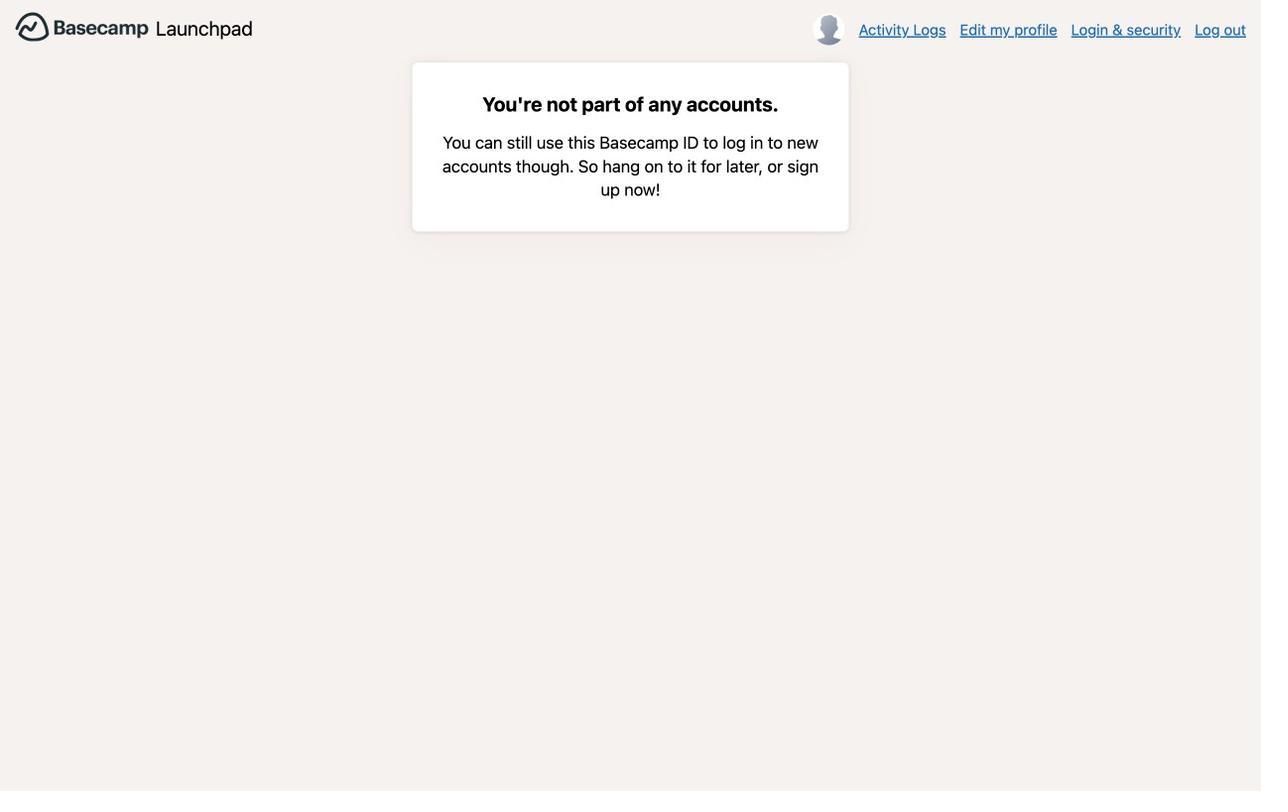 Task type: vqa. For each thing, say whether or not it's contained in the screenshot.
account. on the bottom of page
no



Task type: describe. For each thing, give the bounding box(es) containing it.
tim burton image
[[813, 13, 845, 45]]



